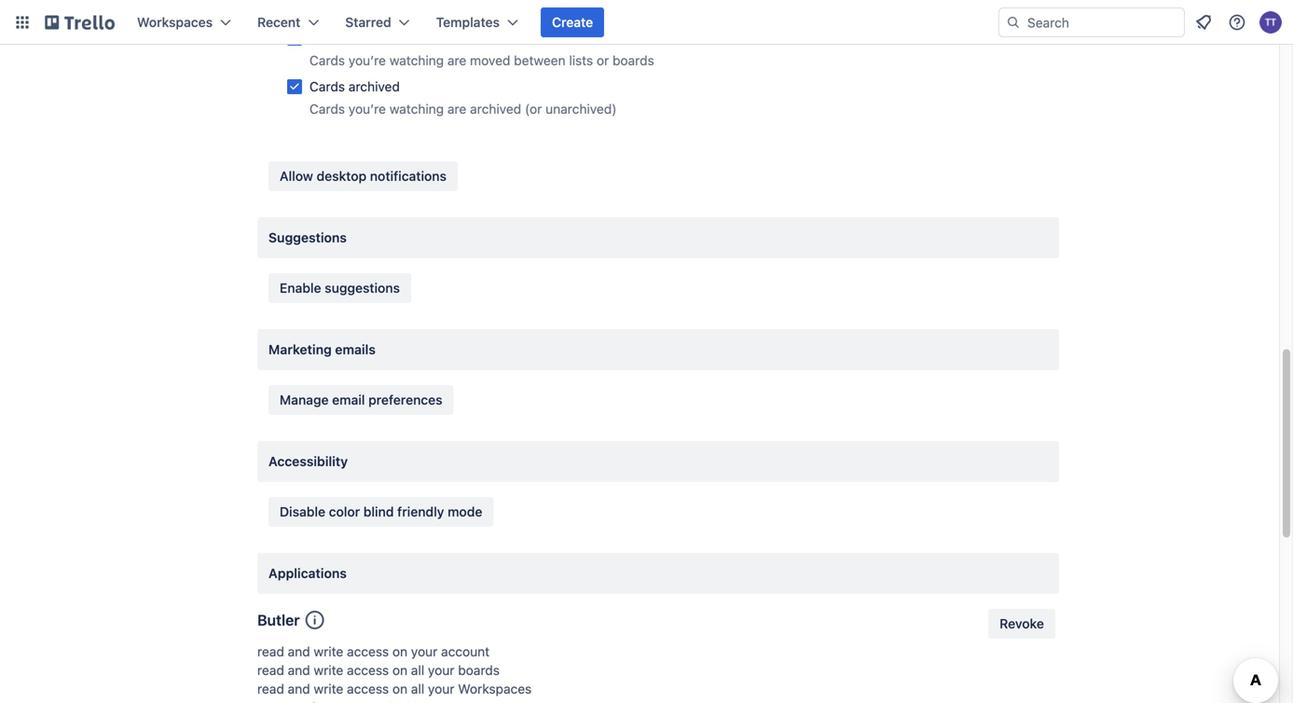 Task type: describe. For each thing, give the bounding box(es) containing it.
1 access from the top
[[347, 644, 389, 660]]

applications
[[269, 566, 347, 581]]

mode
[[448, 504, 483, 520]]

you're for moved
[[349, 53, 386, 68]]

2 read from the top
[[257, 663, 284, 678]]

recent button
[[246, 7, 331, 37]]

1 horizontal spatial moved
[[470, 53, 511, 68]]

blind
[[364, 504, 394, 520]]

0 notifications image
[[1193, 11, 1216, 34]]

2 all from the top
[[411, 681, 425, 697]]

boards inside read and write access on your account read and write access on all your boards read and write access on all your workspaces
[[458, 663, 500, 678]]

cards for cards you're watching are moved between lists or boards
[[310, 53, 345, 68]]

0 horizontal spatial moved
[[349, 30, 389, 46]]

Search field
[[1022, 8, 1185, 36]]

enable
[[280, 280, 321, 296]]

you're for archived
[[349, 101, 386, 117]]

enable suggestions link
[[269, 273, 411, 303]]

3 and from the top
[[288, 681, 310, 697]]

starred button
[[334, 7, 421, 37]]

workspaces button
[[126, 7, 243, 37]]

cards you're watching are archived (or unarchived)
[[310, 101, 617, 117]]

1 vertical spatial your
[[428, 663, 455, 678]]

create button
[[541, 7, 605, 37]]

open information menu image
[[1229, 13, 1247, 32]]

templates
[[436, 14, 500, 30]]

3 access from the top
[[347, 681, 389, 697]]

cards you're watching are moved between lists or boards
[[310, 53, 655, 68]]

1 horizontal spatial boards
[[613, 53, 655, 68]]

primary element
[[0, 0, 1294, 45]]

unarchived)
[[546, 101, 617, 117]]

suggestions
[[325, 280, 400, 296]]

(or
[[525, 101, 542, 117]]

between
[[514, 53, 566, 68]]

account
[[441, 644, 490, 660]]

1 write from the top
[[314, 644, 344, 660]]

1 on from the top
[[393, 644, 408, 660]]

manage email preferences link
[[269, 385, 454, 415]]

2 access from the top
[[347, 663, 389, 678]]

3 on from the top
[[393, 681, 408, 697]]

2 write from the top
[[314, 663, 344, 678]]

3 read from the top
[[257, 681, 284, 697]]

are for moved
[[448, 53, 467, 68]]

cards archived
[[310, 79, 400, 94]]

notifications
[[370, 168, 447, 184]]

are for archived
[[448, 101, 467, 117]]

desktop
[[317, 168, 367, 184]]

disable color blind friendly mode
[[280, 504, 483, 520]]

cards for cards archived
[[310, 79, 345, 94]]

enable suggestions
[[280, 280, 400, 296]]

or
[[597, 53, 609, 68]]

allow
[[280, 168, 313, 184]]

2 and from the top
[[288, 663, 310, 678]]

recent
[[258, 14, 301, 30]]

1 all from the top
[[411, 663, 425, 678]]



Task type: vqa. For each thing, say whether or not it's contained in the screenshot.
first "Read"
yes



Task type: locate. For each thing, give the bounding box(es) containing it.
manage
[[280, 392, 329, 408]]

0 vertical spatial archived
[[349, 79, 400, 94]]

0 vertical spatial workspaces
[[137, 14, 213, 30]]

watching down 'cards archived'
[[390, 101, 444, 117]]

emails
[[335, 342, 376, 357]]

disable
[[280, 504, 326, 520]]

are down cards you're watching are moved between lists or boards
[[448, 101, 467, 117]]

workspaces
[[137, 14, 213, 30], [458, 681, 532, 697]]

friendly
[[398, 504, 445, 520]]

starred
[[345, 14, 392, 30]]

archived
[[349, 79, 400, 94], [470, 101, 522, 117]]

watching for cards archived
[[390, 101, 444, 117]]

allow desktop notifications link
[[269, 161, 458, 191]]

cards moved
[[310, 30, 389, 46]]

1 vertical spatial are
[[448, 101, 467, 117]]

1 read from the top
[[257, 644, 284, 660]]

boards right or
[[613, 53, 655, 68]]

allow desktop notifications
[[280, 168, 447, 184]]

you're down the cards moved
[[349, 53, 386, 68]]

3 write from the top
[[314, 681, 344, 697]]

1 are from the top
[[448, 53, 467, 68]]

0 vertical spatial watching
[[390, 53, 444, 68]]

manage email preferences
[[280, 392, 443, 408]]

1 vertical spatial write
[[314, 663, 344, 678]]

watching down starred popup button
[[390, 53, 444, 68]]

0 vertical spatial are
[[448, 53, 467, 68]]

watching
[[390, 53, 444, 68], [390, 101, 444, 117]]

1 vertical spatial archived
[[470, 101, 522, 117]]

0 vertical spatial moved
[[349, 30, 389, 46]]

and
[[288, 644, 310, 660], [288, 663, 310, 678], [288, 681, 310, 697]]

2 vertical spatial read
[[257, 681, 284, 697]]

0 horizontal spatial workspaces
[[137, 14, 213, 30]]

0 vertical spatial you're
[[349, 53, 386, 68]]

you're down 'cards archived'
[[349, 101, 386, 117]]

1 vertical spatial you're
[[349, 101, 386, 117]]

2 vertical spatial write
[[314, 681, 344, 697]]

access
[[347, 644, 389, 660], [347, 663, 389, 678], [347, 681, 389, 697]]

0 vertical spatial access
[[347, 644, 389, 660]]

you're
[[349, 53, 386, 68], [349, 101, 386, 117]]

0 vertical spatial and
[[288, 644, 310, 660]]

all
[[411, 663, 425, 678], [411, 681, 425, 697]]

2 vertical spatial your
[[428, 681, 455, 697]]

read and write access on your account read and write access on all your boards read and write access on all your workspaces
[[257, 644, 532, 697]]

0 vertical spatial read
[[257, 644, 284, 660]]

None button
[[989, 609, 1056, 639]]

3 cards from the top
[[310, 79, 345, 94]]

on
[[393, 644, 408, 660], [393, 663, 408, 678], [393, 681, 408, 697]]

1 vertical spatial all
[[411, 681, 425, 697]]

create
[[552, 14, 593, 30]]

watching for cards moved
[[390, 53, 444, 68]]

0 vertical spatial write
[[314, 644, 344, 660]]

2 vertical spatial access
[[347, 681, 389, 697]]

1 cards from the top
[[310, 30, 345, 46]]

0 horizontal spatial archived
[[349, 79, 400, 94]]

search image
[[1007, 15, 1022, 30]]

your
[[411, 644, 438, 660], [428, 663, 455, 678], [428, 681, 455, 697]]

back to home image
[[45, 7, 115, 37]]

read
[[257, 644, 284, 660], [257, 663, 284, 678], [257, 681, 284, 697]]

1 horizontal spatial workspaces
[[458, 681, 532, 697]]

lists
[[569, 53, 593, 68]]

color
[[329, 504, 360, 520]]

archived down the cards moved
[[349, 79, 400, 94]]

boards
[[613, 53, 655, 68], [458, 663, 500, 678]]

0 vertical spatial boards
[[613, 53, 655, 68]]

0 vertical spatial all
[[411, 663, 425, 678]]

moved
[[349, 30, 389, 46], [470, 53, 511, 68]]

1 vertical spatial workspaces
[[458, 681, 532, 697]]

are
[[448, 53, 467, 68], [448, 101, 467, 117]]

4 cards from the top
[[310, 101, 345, 117]]

moved down templates dropdown button
[[470, 53, 511, 68]]

templates button
[[425, 7, 530, 37]]

moved down "starred"
[[349, 30, 389, 46]]

write
[[314, 644, 344, 660], [314, 663, 344, 678], [314, 681, 344, 697]]

1 and from the top
[[288, 644, 310, 660]]

2 on from the top
[[393, 663, 408, 678]]

workspaces inside read and write access on your account read and write access on all your boards read and write access on all your workspaces
[[458, 681, 532, 697]]

1 horizontal spatial archived
[[470, 101, 522, 117]]

1 vertical spatial read
[[257, 663, 284, 678]]

0 horizontal spatial boards
[[458, 663, 500, 678]]

are down templates
[[448, 53, 467, 68]]

2 you're from the top
[[349, 101, 386, 117]]

2 watching from the top
[[390, 101, 444, 117]]

1 vertical spatial on
[[393, 663, 408, 678]]

email
[[332, 392, 365, 408]]

1 vertical spatial and
[[288, 663, 310, 678]]

suggestions
[[269, 230, 347, 245]]

1 vertical spatial boards
[[458, 663, 500, 678]]

cards
[[310, 30, 345, 46], [310, 53, 345, 68], [310, 79, 345, 94], [310, 101, 345, 117]]

accessibility
[[269, 454, 348, 469]]

butler
[[257, 612, 300, 629]]

marketing
[[269, 342, 332, 357]]

1 vertical spatial access
[[347, 663, 389, 678]]

2 cards from the top
[[310, 53, 345, 68]]

2 vertical spatial on
[[393, 681, 408, 697]]

workspaces inside popup button
[[137, 14, 213, 30]]

1 vertical spatial moved
[[470, 53, 511, 68]]

2 are from the top
[[448, 101, 467, 117]]

1 you're from the top
[[349, 53, 386, 68]]

1 watching from the top
[[390, 53, 444, 68]]

terry turtle (terryturtle) image
[[1260, 11, 1283, 34]]

2 vertical spatial and
[[288, 681, 310, 697]]

cards for cards you're watching are archived (or unarchived)
[[310, 101, 345, 117]]

1 vertical spatial watching
[[390, 101, 444, 117]]

boards down 'account'
[[458, 663, 500, 678]]

archived left (or
[[470, 101, 522, 117]]

marketing emails
[[269, 342, 376, 357]]

preferences
[[369, 392, 443, 408]]

0 vertical spatial on
[[393, 644, 408, 660]]

cards for cards moved
[[310, 30, 345, 46]]

0 vertical spatial your
[[411, 644, 438, 660]]

disable color blind friendly mode link
[[269, 497, 494, 527]]



